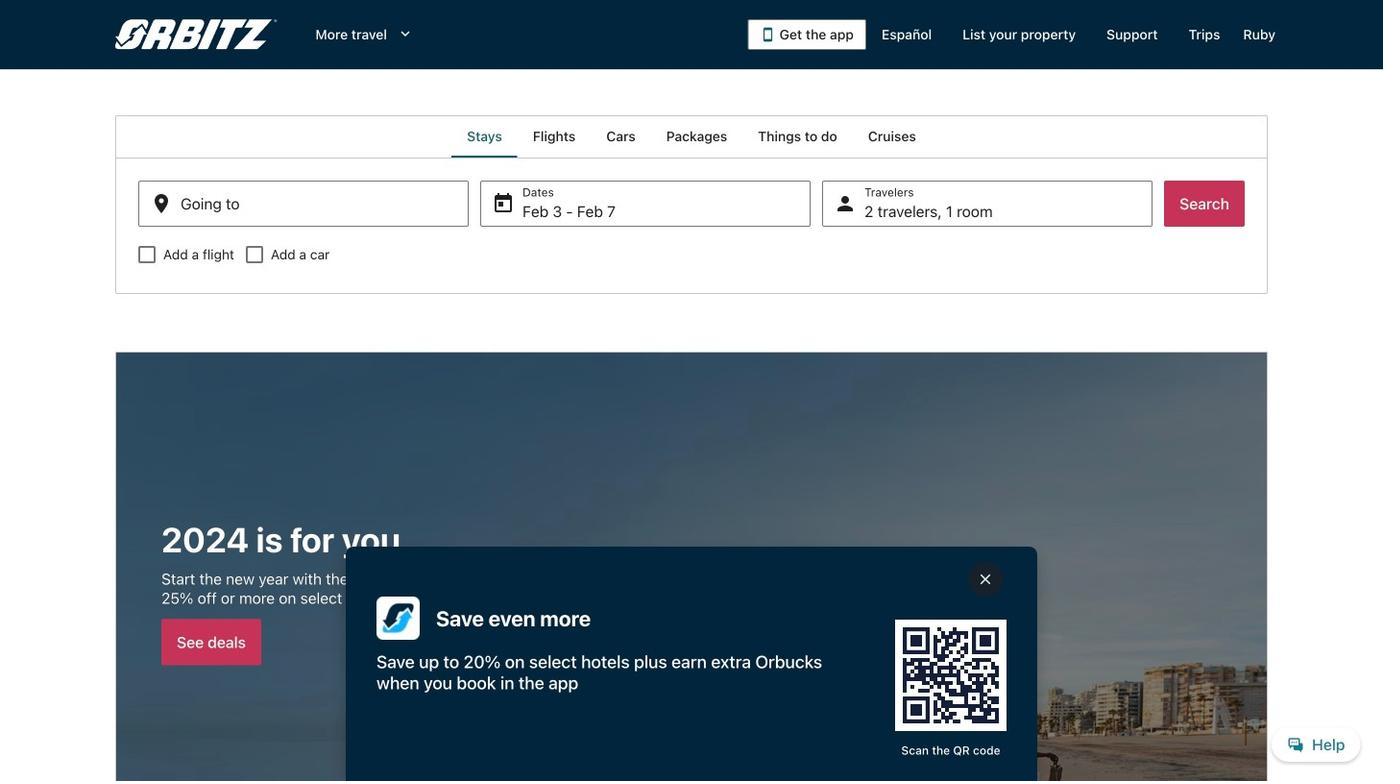 Task type: vqa. For each thing, say whether or not it's contained in the screenshot.
main content
yes



Task type: describe. For each thing, give the bounding box(es) containing it.
orbitz logo image
[[373, 597, 420, 640]]

download the app button image
[[761, 27, 776, 42]]



Task type: locate. For each thing, give the bounding box(es) containing it.
orbitz logo image
[[115, 19, 277, 50]]

travel sale activities deals image
[[115, 352, 1268, 781]]

main content
[[0, 115, 1383, 781]]

close image
[[977, 571, 994, 588]]

sheetbannerimgalttext image
[[895, 620, 1007, 731]]

tab list
[[115, 115, 1268, 158]]



